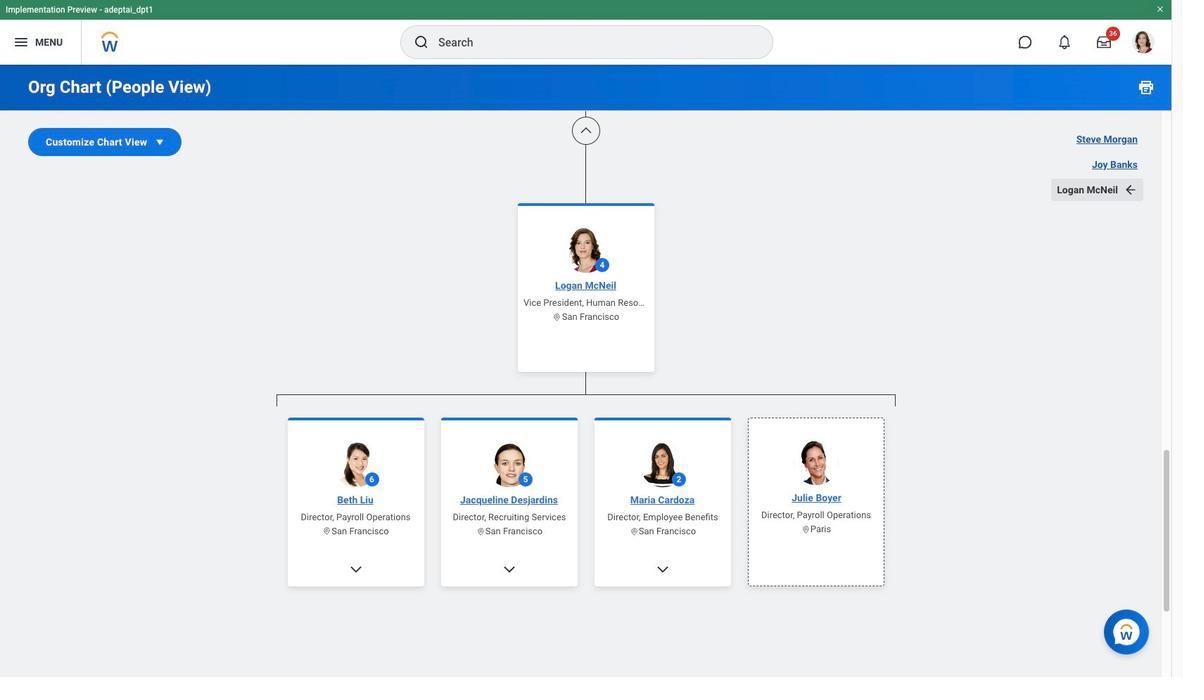 Task type: describe. For each thing, give the bounding box(es) containing it.
caret down image
[[153, 135, 167, 149]]

close environment banner image
[[1156, 5, 1165, 13]]

profile logan mcneil image
[[1132, 31, 1155, 56]]

chevron up image
[[579, 124, 593, 138]]

justify image
[[13, 34, 30, 51]]

2 horizontal spatial location image
[[629, 527, 639, 536]]

search image
[[413, 34, 430, 51]]

arrow left image
[[1124, 183, 1138, 197]]

chevron down image for location icon to the right
[[656, 563, 670, 577]]

notifications large image
[[1058, 35, 1072, 49]]

chevron down image
[[502, 563, 516, 577]]



Task type: locate. For each thing, give the bounding box(es) containing it.
1 horizontal spatial chevron down image
[[656, 563, 670, 577]]

1 chevron down image from the left
[[349, 563, 363, 577]]

Search Workday  search field
[[438, 27, 744, 58]]

0 horizontal spatial location image
[[476, 527, 485, 536]]

2 chevron down image from the left
[[656, 563, 670, 577]]

chevron down image for leftmost location icon
[[349, 563, 363, 577]]

0 horizontal spatial location image
[[323, 527, 332, 536]]

inbox large image
[[1097, 35, 1111, 49]]

0 horizontal spatial chevron down image
[[349, 563, 363, 577]]

1 horizontal spatial location image
[[553, 313, 562, 322]]

location image
[[801, 525, 810, 534], [476, 527, 485, 536]]

print org chart image
[[1138, 79, 1155, 96]]

location image
[[553, 313, 562, 322], [323, 527, 332, 536], [629, 527, 639, 536]]

banner
[[0, 0, 1172, 65]]

main content
[[0, 0, 1172, 678]]

1 horizontal spatial location image
[[801, 525, 810, 534]]

logan mcneil, logan mcneil, 4 direct reports element
[[276, 406, 896, 678]]

chevron down image
[[349, 563, 363, 577], [656, 563, 670, 577]]



Task type: vqa. For each thing, say whether or not it's contained in the screenshot.
Activity
no



